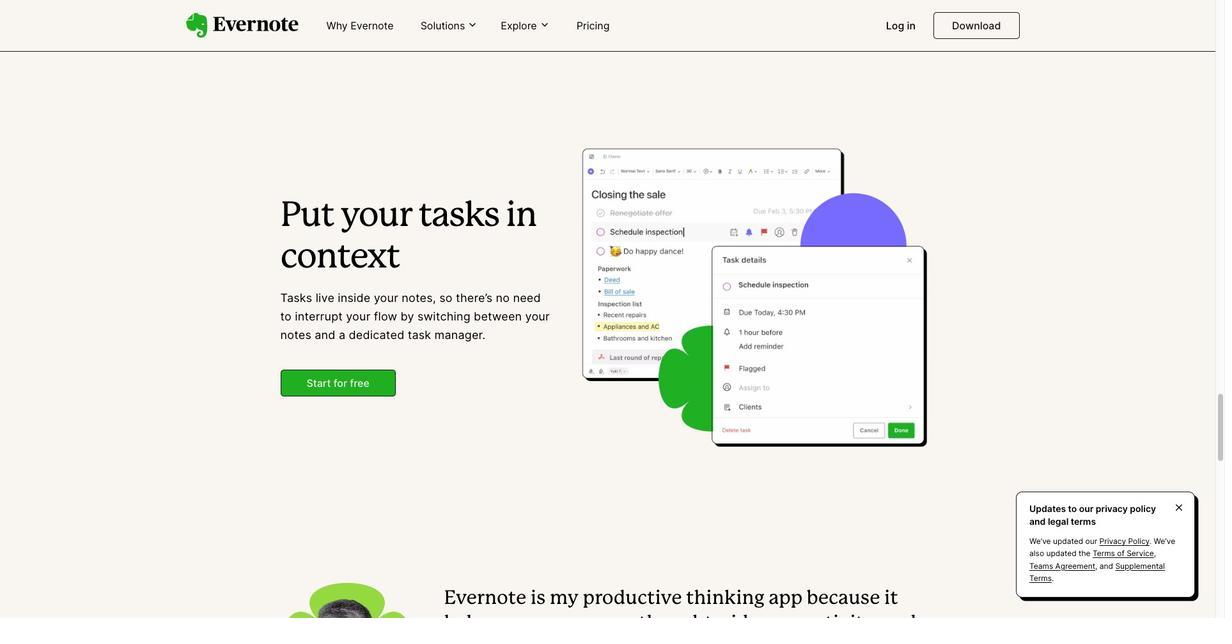 Task type: vqa. For each thing, say whether or not it's contained in the screenshot.
your
yes



Task type: locate. For each thing, give the bounding box(es) containing it.
1 horizontal spatial to
[[1068, 504, 1077, 515]]

1 horizontal spatial ,
[[1154, 550, 1156, 559]]

updated up teams agreement link
[[1046, 550, 1077, 559]]

2 vertical spatial and
[[1100, 562, 1113, 571]]

agreement
[[1055, 562, 1095, 571]]

and
[[315, 328, 335, 342], [1029, 516, 1046, 527], [1100, 562, 1113, 571]]

and down . we've also updated the
[[1100, 562, 1113, 571]]

legal
[[1048, 516, 1069, 527]]

policy
[[1130, 504, 1156, 515]]

to
[[280, 310, 292, 323], [1068, 504, 1077, 515]]

in
[[907, 19, 916, 32], [506, 201, 536, 233]]

why evernote link
[[319, 14, 401, 38]]

evernote is my productive thinking app because it helps me manage my thoughts, ideas, creativity, an
[[444, 591, 916, 619]]

to up terms
[[1068, 504, 1077, 515]]

. inside . we've also updated the
[[1150, 537, 1152, 547]]

our
[[1079, 504, 1094, 515], [1085, 537, 1097, 547]]

, down . we've also updated the
[[1095, 562, 1098, 571]]

switching
[[418, 310, 470, 323]]

my down productive in the bottom of the page
[[606, 616, 634, 619]]

we've inside . we've also updated the
[[1154, 537, 1175, 547]]

0 horizontal spatial we've
[[1029, 537, 1051, 547]]

1 vertical spatial my
[[606, 616, 634, 619]]

evernote up "helps"
[[444, 591, 526, 609]]

dave expert image
[[280, 584, 413, 619]]

log in link
[[878, 14, 923, 38]]

2 horizontal spatial and
[[1100, 562, 1113, 571]]

0 vertical spatial ,
[[1154, 550, 1156, 559]]

our up terms
[[1079, 504, 1094, 515]]

teams agreement link
[[1029, 562, 1095, 571]]

put
[[280, 201, 334, 233]]

terms down privacy
[[1093, 550, 1115, 559]]

1 vertical spatial in
[[506, 201, 536, 233]]

inside
[[338, 292, 371, 305]]

in right 'log'
[[907, 19, 916, 32]]

.
[[1150, 537, 1152, 547], [1052, 574, 1054, 584]]

0 horizontal spatial and
[[315, 328, 335, 342]]

your
[[341, 201, 412, 233], [374, 292, 398, 305], [346, 310, 371, 323], [525, 310, 550, 323]]

why evernote
[[326, 19, 394, 32]]

0 vertical spatial terms
[[1093, 550, 1115, 559]]

we've right policy
[[1154, 537, 1175, 547]]

0 horizontal spatial terms
[[1029, 574, 1052, 584]]

1 horizontal spatial we've
[[1154, 537, 1175, 547]]

0 horizontal spatial .
[[1052, 574, 1054, 584]]

need
[[513, 292, 541, 305]]

my
[[550, 591, 579, 609], [606, 616, 634, 619]]

1 horizontal spatial terms
[[1093, 550, 1115, 559]]

0 vertical spatial my
[[550, 591, 579, 609]]

0 vertical spatial our
[[1079, 504, 1094, 515]]

in right the tasks
[[506, 201, 536, 233]]

of
[[1117, 550, 1125, 559]]

0 vertical spatial and
[[315, 328, 335, 342]]

pricing
[[577, 19, 610, 32]]

. we've also updated the
[[1029, 537, 1175, 559]]

1 vertical spatial terms
[[1029, 574, 1052, 584]]

. down teams agreement link
[[1052, 574, 1054, 584]]

dedicated
[[349, 328, 404, 342]]

our inside updates to our privacy policy and legal terms
[[1079, 504, 1094, 515]]

live
[[316, 292, 334, 305]]

and inside terms of service , teams agreement , and
[[1100, 562, 1113, 571]]

interrupt
[[295, 310, 343, 323]]

pricing link
[[569, 14, 617, 38]]

0 horizontal spatial to
[[280, 310, 292, 323]]

start for free
[[307, 377, 369, 390]]

my up manage
[[550, 591, 579, 609]]

0 vertical spatial to
[[280, 310, 292, 323]]

between
[[474, 310, 522, 323]]

, up supplemental
[[1154, 550, 1156, 559]]

1 vertical spatial .
[[1052, 574, 1054, 584]]

and left a
[[315, 328, 335, 342]]

because
[[807, 591, 880, 609]]

there's
[[456, 292, 493, 305]]

0 horizontal spatial evernote
[[351, 19, 394, 32]]

1 horizontal spatial evernote
[[444, 591, 526, 609]]

start for free link
[[280, 370, 396, 397]]

1 vertical spatial our
[[1085, 537, 1097, 547]]

evernote right why
[[351, 19, 394, 32]]

0 vertical spatial evernote
[[351, 19, 394, 32]]

policy
[[1128, 537, 1150, 547]]

1 horizontal spatial .
[[1150, 537, 1152, 547]]

helps
[[444, 616, 493, 619]]

2 we've from the left
[[1154, 537, 1175, 547]]

updated
[[1053, 537, 1083, 547], [1046, 550, 1077, 559]]

privacy
[[1096, 504, 1128, 515]]

explore button
[[497, 18, 554, 33]]

1 vertical spatial and
[[1029, 516, 1046, 527]]

and inside updates to our privacy policy and legal terms
[[1029, 516, 1046, 527]]

terms
[[1071, 516, 1096, 527]]

0 vertical spatial in
[[907, 19, 916, 32]]

so
[[439, 292, 453, 305]]

. up service
[[1150, 537, 1152, 547]]

1 we've from the left
[[1029, 537, 1051, 547]]

context
[[280, 242, 400, 274]]

terms down the teams
[[1029, 574, 1052, 584]]

0 horizontal spatial in
[[506, 201, 536, 233]]

and down updates
[[1029, 516, 1046, 527]]

download link
[[934, 12, 1020, 39]]

manage
[[530, 616, 601, 619]]

solutions button
[[417, 18, 482, 33]]

updated up the "the"
[[1053, 537, 1083, 547]]

we've up 'also'
[[1029, 537, 1051, 547]]

notes,
[[402, 292, 436, 305]]

0 horizontal spatial ,
[[1095, 562, 1098, 571]]

we've
[[1029, 537, 1051, 547], [1154, 537, 1175, 547]]

terms inside supplemental terms
[[1029, 574, 1052, 584]]

your up context
[[341, 201, 412, 233]]

1 horizontal spatial and
[[1029, 516, 1046, 527]]

1 vertical spatial evernote
[[444, 591, 526, 609]]

1 vertical spatial to
[[1068, 504, 1077, 515]]

evernote
[[351, 19, 394, 32], [444, 591, 526, 609]]

me
[[497, 616, 526, 619]]

,
[[1154, 550, 1156, 559], [1095, 562, 1098, 571]]

0 vertical spatial .
[[1150, 537, 1152, 547]]

privacy policy link
[[1100, 537, 1150, 547]]

your up the "flow"
[[374, 292, 398, 305]]

terms
[[1093, 550, 1115, 559], [1029, 574, 1052, 584]]

to up notes
[[280, 310, 292, 323]]

our up the "the"
[[1085, 537, 1097, 547]]

updates to our privacy policy and legal terms
[[1029, 504, 1156, 527]]

by
[[401, 310, 414, 323]]

1 vertical spatial updated
[[1046, 550, 1077, 559]]



Task type: describe. For each thing, give the bounding box(es) containing it.
the
[[1079, 550, 1091, 559]]

ideas,
[[731, 616, 783, 619]]

our for privacy
[[1079, 504, 1094, 515]]

. for . we've also updated the
[[1150, 537, 1152, 547]]

supplemental terms link
[[1029, 562, 1165, 584]]

we've updated our privacy policy
[[1029, 537, 1150, 547]]

1 horizontal spatial in
[[907, 19, 916, 32]]

supplemental
[[1115, 562, 1165, 571]]

why
[[326, 19, 348, 32]]

1 horizontal spatial my
[[606, 616, 634, 619]]

1 vertical spatial ,
[[1095, 562, 1098, 571]]

evernote logo image
[[186, 13, 298, 38]]

personalization-home illustration image
[[280, 0, 640, 36]]

log in
[[886, 19, 916, 32]]

flow
[[374, 310, 397, 323]]

terms of service , teams agreement , and
[[1029, 550, 1156, 571]]

. for .
[[1052, 574, 1054, 584]]

creativity,
[[787, 616, 878, 619]]

and inside tasks live inside your notes, so there's no need to interrupt your flow by switching between your notes and a dedicated task manager.
[[315, 328, 335, 342]]

tasks live inside your notes, so there's no need to interrupt your flow by switching between your notes and a dedicated task manager.
[[280, 292, 550, 342]]

notes
[[280, 328, 311, 342]]

in inside put your tasks in context
[[506, 201, 536, 233]]

explore
[[501, 19, 537, 32]]

productive
[[583, 591, 682, 609]]

no
[[496, 292, 510, 305]]

manager.
[[435, 328, 486, 342]]

to inside tasks live inside your notes, so there's no need to interrupt your flow by switching between your notes and a dedicated task manager.
[[280, 310, 292, 323]]

privacy
[[1100, 537, 1126, 547]]

download
[[952, 19, 1001, 32]]

log
[[886, 19, 904, 32]]

updates
[[1029, 504, 1066, 515]]

your inside put your tasks in context
[[341, 201, 412, 233]]

also
[[1029, 550, 1044, 559]]

free
[[350, 377, 369, 390]]

thoughts,
[[639, 616, 727, 619]]

teams
[[1029, 562, 1053, 571]]

your down inside
[[346, 310, 371, 323]]

tasks
[[280, 292, 312, 305]]

service
[[1127, 550, 1154, 559]]

terms inside terms of service , teams agreement , and
[[1093, 550, 1115, 559]]

your down need
[[525, 310, 550, 323]]

thinking
[[686, 591, 765, 609]]

task
[[408, 328, 431, 342]]

is
[[531, 591, 546, 609]]

0 vertical spatial updated
[[1053, 537, 1083, 547]]

supplemental terms
[[1029, 562, 1165, 584]]

a
[[339, 328, 345, 342]]

start
[[307, 377, 331, 390]]

solutions
[[420, 19, 465, 32]]

terms of service link
[[1093, 550, 1154, 559]]

0 horizontal spatial my
[[550, 591, 579, 609]]

it
[[884, 591, 898, 609]]

put your tasks in context
[[280, 201, 536, 274]]

evernote inside why evernote link
[[351, 19, 394, 32]]

to inside updates to our privacy policy and legal terms
[[1068, 504, 1077, 515]]

to-do screen image
[[575, 138, 935, 456]]

updated inside . we've also updated the
[[1046, 550, 1077, 559]]

tasks
[[418, 201, 499, 233]]

evernote inside "evernote is my productive thinking app because it helps me manage my thoughts, ideas, creativity, an"
[[444, 591, 526, 609]]

app
[[769, 591, 803, 609]]

for
[[334, 377, 347, 390]]

our for privacy
[[1085, 537, 1097, 547]]



